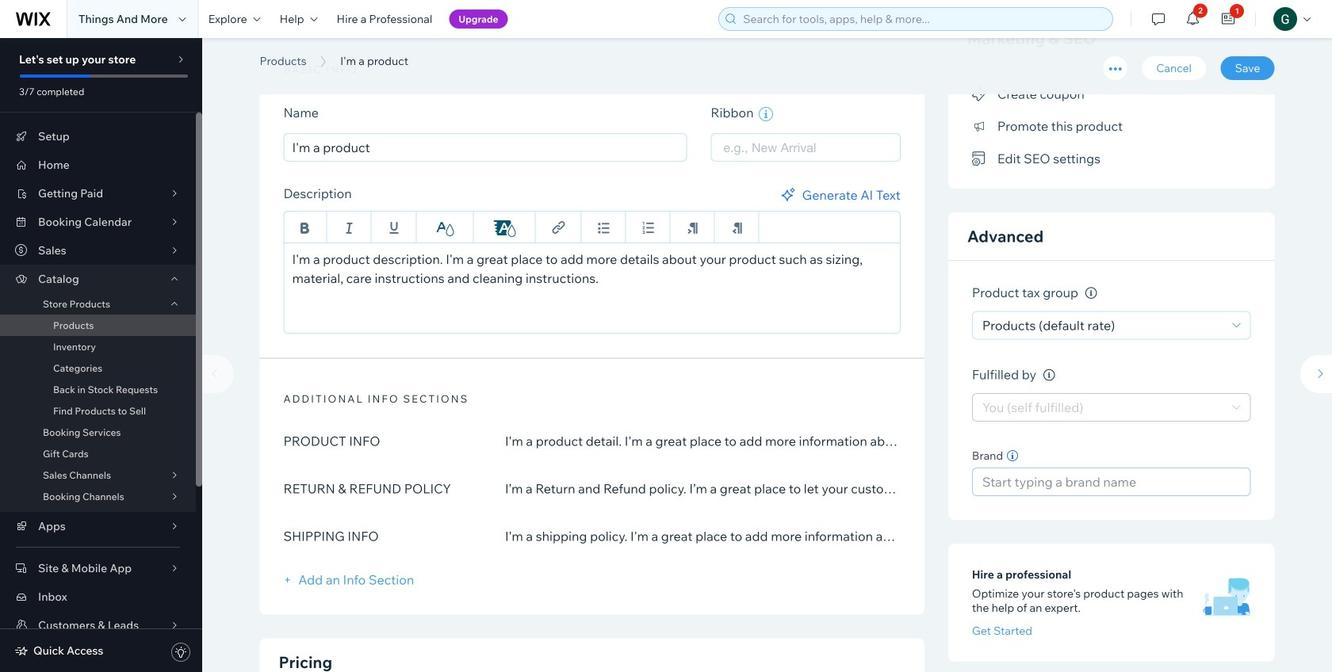 Task type: vqa. For each thing, say whether or not it's contained in the screenshot.
Automations link on the bottom left of page
no



Task type: describe. For each thing, give the bounding box(es) containing it.
1 vertical spatial info tooltip image
[[1043, 369, 1055, 381]]

Start typing a brand name field
[[977, 469, 1245, 496]]

1 horizontal spatial info tooltip image
[[1085, 287, 1097, 299]]

promote image
[[972, 119, 988, 134]]

false text field
[[283, 243, 901, 334]]

Select box search field
[[723, 134, 888, 161]]



Task type: locate. For each thing, give the bounding box(es) containing it.
0 vertical spatial info tooltip image
[[1085, 287, 1097, 299]]

seo settings image
[[972, 152, 988, 166]]

form
[[194, 0, 1332, 672]]

Add a product name text field
[[283, 133, 687, 162]]

sidebar element
[[0, 38, 202, 672]]

0 horizontal spatial info tooltip image
[[1043, 369, 1055, 381]]

info tooltip image
[[1085, 287, 1097, 299], [1043, 369, 1055, 381]]

promote coupon image
[[972, 87, 988, 101]]

Search for tools, apps, help & more... field
[[738, 8, 1108, 30]]



